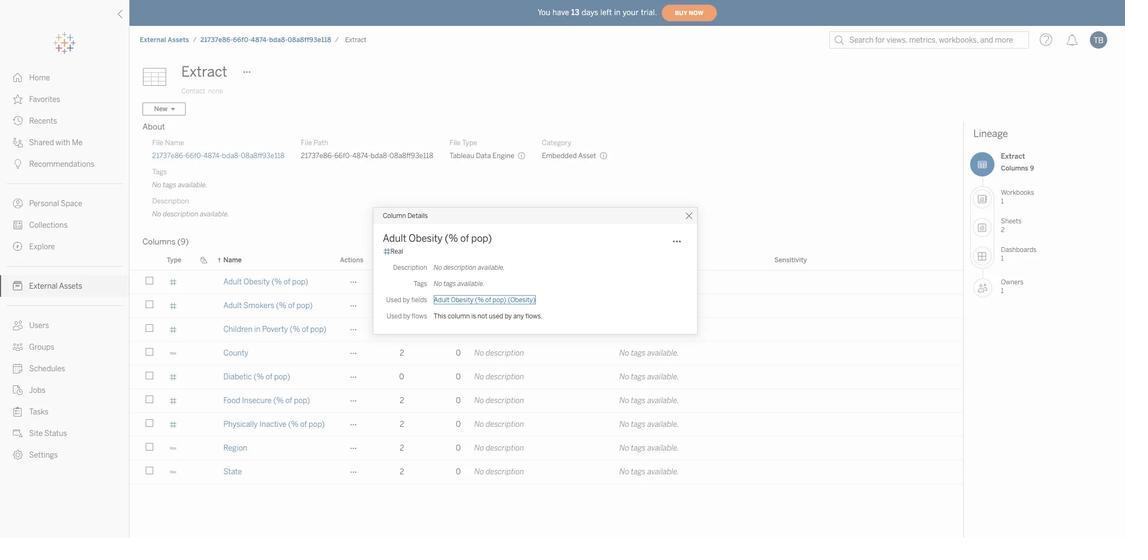 Task type: locate. For each thing, give the bounding box(es) containing it.
main navigation. press the up and down arrow keys to access links. element
[[0, 67, 129, 466]]

description for adult obesity (% of pop)
[[486, 278, 524, 287]]

6 row from the top
[[130, 389, 964, 413]]

1 inside dashboards 1
[[1002, 255, 1004, 262]]

3 1 from the top
[[1002, 287, 1004, 295]]

by text only_f5he34f image left recommendations
[[13, 159, 23, 169]]

2 horizontal spatial 66f0-
[[334, 152, 352, 160]]

description inside description no description available.
[[152, 197, 189, 205]]

by text only_f5he34f image left tasks
[[13, 407, 23, 417]]

description for physically inactive (% of pop)
[[486, 420, 524, 429]]

used by flows
[[387, 312, 427, 320]]

by for fields
[[403, 296, 410, 304]]

column details
[[383, 212, 428, 220]]

3 no description from the top
[[475, 325, 524, 334]]

of right inactive
[[300, 420, 307, 429]]

adult smokers (% of pop)
[[224, 301, 313, 310]]

no tags available.
[[434, 280, 485, 288], [620, 325, 680, 334], [620, 349, 680, 358], [620, 373, 680, 382], [620, 396, 680, 406], [620, 420, 680, 429], [620, 444, 680, 453], [620, 468, 680, 477]]

3 real image from the top
[[170, 397, 177, 405]]

embedded asset
[[542, 152, 597, 160]]

navigation panel element
[[0, 32, 129, 466]]

adult obesity (% of pop) up data sources
[[383, 232, 492, 244]]

by text only_f5he34f image left the favorites
[[13, 94, 23, 104]]

1 vertical spatial external
[[29, 282, 58, 291]]

1 vertical spatial 1
[[1002, 255, 1004, 262]]

by text only_f5he34f image inside site status link
[[13, 429, 23, 438]]

9
[[1031, 164, 1035, 172]]

0 for state
[[456, 468, 461, 477]]

by text only_f5he34f image left personal
[[13, 199, 23, 208]]

0 horizontal spatial in
[[254, 325, 261, 334]]

0 horizontal spatial 66f0-
[[186, 152, 204, 160]]

in left poverty
[[254, 325, 261, 334]]

file down about
[[152, 139, 163, 147]]

pop) up no description available.
[[472, 232, 492, 244]]

tags no tags available.
[[152, 168, 208, 189]]

1 horizontal spatial name
[[224, 256, 242, 264]]

tags inside column details dialog
[[444, 280, 456, 288]]

0 horizontal spatial sheets
[[383, 256, 405, 264]]

obesity up smokers
[[244, 278, 270, 287]]

2 for state
[[400, 468, 404, 477]]

row containing children in poverty (% of pop)
[[130, 318, 964, 342]]

used down used by fields
[[387, 312, 402, 320]]

1 / from the left
[[193, 36, 197, 44]]

2 horizontal spatial file
[[450, 139, 461, 147]]

row containing food insecure (% of pop)
[[130, 389, 964, 413]]

of up this column is not used by any flows.
[[486, 296, 491, 304]]

contact
[[181, 87, 205, 95]]

1 vertical spatial used
[[387, 312, 402, 320]]

66f0- inside file name 21737e86-66f0-4874-bda8-08a8ff93e118
[[186, 152, 204, 160]]

0 horizontal spatial 21737e86-
[[152, 152, 186, 160]]

dashboards image
[[974, 247, 992, 266]]

smokers
[[244, 301, 275, 310]]

by text only_f5he34f image left collections at the top left of page
[[13, 220, 23, 230]]

columns inside extract columns 9
[[1002, 164, 1029, 172]]

by text only_f5he34f image left the schedules
[[13, 364, 23, 374]]

tableau
[[450, 152, 475, 160]]

2 vertical spatial real image
[[170, 421, 177, 428]]

0 vertical spatial adult obesity (% of pop)
[[383, 232, 492, 244]]

by text only_f5he34f image inside 'recents' link
[[13, 116, 23, 126]]

0 horizontal spatial /
[[193, 36, 197, 44]]

2 vertical spatial real image
[[170, 397, 177, 405]]

of up sources
[[461, 232, 469, 244]]

description for region
[[486, 444, 524, 453]]

adult obesity (% of pop) up adult smokers (% of pop)
[[224, 278, 308, 287]]

by text only_f5he34f image inside tasks link
[[13, 407, 23, 417]]

columns (9)
[[143, 237, 189, 247]]

by text only_f5he34f image for home
[[13, 73, 23, 83]]

physically inactive (% of pop) link
[[224, 413, 325, 436]]

tags for children in poverty (% of pop)
[[631, 325, 646, 334]]

by text only_f5he34f image inside the shared with me link
[[13, 138, 23, 147]]

description down tags no tags available.
[[152, 197, 189, 205]]

pop) right inactive
[[309, 420, 325, 429]]

0 vertical spatial in
[[615, 8, 621, 17]]

home link
[[0, 67, 129, 89]]

1 no description from the top
[[475, 278, 524, 287]]

adult obesity (% of pop) (obesity)
[[434, 296, 536, 304]]

file path 21737e86-66f0-4874-bda8-08a8ff93e118
[[301, 139, 434, 160]]

8 by text only_f5he34f image from the top
[[13, 342, 23, 352]]

type down columns (9)
[[167, 256, 181, 264]]

1 horizontal spatial external
[[140, 36, 166, 44]]

in inside row
[[254, 325, 261, 334]]

used up "used by flows" on the left bottom
[[386, 296, 402, 304]]

embedded
[[542, 152, 577, 160]]

1 horizontal spatial adult obesity (% of pop)
[[383, 232, 492, 244]]

by
[[403, 296, 410, 304], [403, 312, 411, 320], [505, 312, 512, 320]]

6 by text only_f5he34f image from the top
[[13, 450, 23, 460]]

3 real image from the top
[[170, 421, 177, 428]]

row containing region
[[130, 437, 964, 461]]

1 vertical spatial real image
[[170, 373, 177, 381]]

21737e86- up tags no tags available.
[[152, 152, 186, 160]]

0 horizontal spatial description
[[152, 197, 189, 205]]

3 by text only_f5he34f image from the top
[[13, 281, 23, 291]]

0 horizontal spatial external assets link
[[0, 275, 129, 297]]

category
[[542, 139, 572, 147]]

1 real image from the top
[[170, 278, 177, 286]]

real image
[[170, 278, 177, 286], [170, 373, 177, 381], [170, 397, 177, 405]]

string image for state
[[170, 468, 177, 476]]

description for county
[[486, 349, 524, 358]]

personal space
[[29, 199, 82, 208]]

columns left (9)
[[143, 237, 176, 247]]

no tags available. for diabetic (% of pop)
[[620, 373, 680, 382]]

tags inside column details dialog
[[414, 280, 427, 288]]

data left engine
[[476, 152, 491, 160]]

name
[[165, 139, 184, 147], [224, 256, 242, 264]]

description inside column details dialog
[[393, 264, 427, 271]]

adult for the adult obesity (% of pop) link
[[224, 278, 242, 287]]

by text only_f5he34f image for collections
[[13, 220, 23, 230]]

no tags available. for county
[[620, 349, 680, 358]]

no description for smokers
[[475, 301, 524, 310]]

0 vertical spatial external
[[140, 36, 166, 44]]

0 horizontal spatial obesity
[[244, 278, 270, 287]]

4874- inside file name 21737e86-66f0-4874-bda8-08a8ff93e118
[[204, 152, 222, 160]]

sheets
[[1002, 218, 1022, 225], [383, 256, 405, 264]]

assets for external assets
[[59, 282, 82, 291]]

0 vertical spatial columns
[[1002, 164, 1029, 172]]

1 inside workbooks 1
[[1002, 197, 1004, 205]]

by text only_f5he34f image inside collections link
[[13, 220, 23, 230]]

3 by text only_f5he34f image from the top
[[13, 138, 23, 147]]

no tags available. inside column details dialog
[[434, 280, 485, 288]]

21737e86- down path at the left of page
[[301, 152, 334, 160]]

left
[[601, 8, 612, 17]]

0 vertical spatial 21737e86-66f0-4874-bda8-08a8ff93e118 link
[[200, 36, 332, 44]]

by left fields
[[403, 296, 410, 304]]

used
[[386, 296, 402, 304], [387, 312, 402, 320]]

2 1 from the top
[[1002, 255, 1004, 262]]

trial.
[[641, 8, 658, 17]]

3 row from the top
[[130, 318, 964, 342]]

details
[[408, 212, 428, 220]]

08a8ff93e118 inside file name 21737e86-66f0-4874-bda8-08a8ff93e118
[[241, 152, 285, 160]]

external assets link down the explore link
[[0, 275, 129, 297]]

6 by text only_f5he34f image from the top
[[13, 242, 23, 252]]

you have 13 days left in your trial.
[[538, 8, 658, 17]]

by text only_f5he34f image for external assets
[[13, 281, 23, 291]]

2 real image from the top
[[170, 373, 177, 381]]

extract element
[[342, 36, 370, 44]]

obesity for the adult obesity (% of pop) link
[[244, 278, 270, 287]]

by text only_f5he34f image for jobs
[[13, 386, 23, 395]]

row group
[[130, 271, 964, 484]]

1 horizontal spatial columns
[[1002, 164, 1029, 172]]

4874-
[[251, 36, 269, 44], [204, 152, 222, 160], [352, 152, 371, 160]]

4874- inside file path 21737e86-66f0-4874-bda8-08a8ff93e118
[[352, 152, 371, 160]]

pop) up food insecure (% of pop)
[[274, 373, 290, 382]]

buy
[[675, 9, 688, 16]]

adult up children at the bottom left
[[224, 301, 242, 310]]

0 vertical spatial extract
[[346, 36, 367, 44]]

column details dialog
[[373, 208, 697, 334]]

/ up contact
[[193, 36, 197, 44]]

0 horizontal spatial tags
[[152, 168, 167, 176]]

1 horizontal spatial sheets
[[1002, 218, 1022, 225]]

2 horizontal spatial obesity
[[451, 296, 474, 304]]

file left path at the left of page
[[301, 139, 312, 147]]

2 by text only_f5he34f image from the top
[[13, 116, 23, 126]]

adult up adult smokers (% of pop) link
[[224, 278, 242, 287]]

0 vertical spatial data
[[476, 152, 491, 160]]

by text only_f5he34f image
[[13, 94, 23, 104], [13, 116, 23, 126], [13, 138, 23, 147], [13, 199, 23, 208], [13, 220, 23, 230], [13, 242, 23, 252], [13, 321, 23, 330], [13, 342, 23, 352], [13, 364, 23, 374], [13, 407, 23, 417]]

0 horizontal spatial name
[[165, 139, 184, 147]]

2 horizontal spatial extract
[[1002, 152, 1026, 160]]

tags inside tags no tags available.
[[163, 181, 177, 189]]

by text only_f5he34f image left shared
[[13, 138, 23, 147]]

obesity up column
[[451, 296, 474, 304]]

0 horizontal spatial columns
[[143, 237, 176, 247]]

by text only_f5he34f image for groups
[[13, 342, 23, 352]]

none
[[208, 87, 223, 95]]

1 horizontal spatial file
[[301, 139, 312, 147]]

bda8- for file name 21737e86-66f0-4874-bda8-08a8ff93e118
[[222, 152, 241, 160]]

site status link
[[0, 423, 129, 444]]

of right poverty
[[302, 325, 309, 334]]

poverty
[[262, 325, 288, 334]]

2 row from the top
[[130, 294, 964, 318]]

recommendations link
[[0, 153, 129, 175]]

5 by text only_f5he34f image from the top
[[13, 220, 23, 230]]

bda8- inside file name 21737e86-66f0-4874-bda8-08a8ff93e118
[[222, 152, 241, 160]]

county link
[[224, 342, 249, 365]]

sheets 2
[[1002, 218, 1022, 234]]

4874- for file path 21737e86-66f0-4874-bda8-08a8ff93e118
[[352, 152, 371, 160]]

favorites link
[[0, 89, 129, 110]]

4 by text only_f5he34f image from the top
[[13, 386, 23, 395]]

sheets for sheets 2
[[1002, 218, 1022, 225]]

county
[[224, 349, 249, 358]]

1 vertical spatial in
[[254, 325, 261, 334]]

grid
[[130, 250, 964, 538]]

1 vertical spatial sheets
[[383, 256, 405, 264]]

name up the adult obesity (% of pop) link
[[224, 256, 242, 264]]

assets for external assets / 21737e86-66f0-4874-bda8-08a8ff93e118 /
[[168, 36, 189, 44]]

1 vertical spatial tags
[[414, 280, 427, 288]]

0 vertical spatial real image
[[170, 278, 177, 286]]

by text only_f5he34f image for settings
[[13, 450, 23, 460]]

real image
[[170, 302, 177, 310], [170, 326, 177, 333], [170, 421, 177, 428]]

tags inside tags no tags available.
[[152, 168, 167, 176]]

by text only_f5he34f image inside external assets link
[[13, 281, 23, 291]]

in right left
[[615, 8, 621, 17]]

0 horizontal spatial type
[[167, 256, 181, 264]]

tasks link
[[0, 401, 129, 423]]

contact none
[[181, 87, 223, 95]]

no description
[[475, 278, 524, 287], [475, 301, 524, 310], [475, 325, 524, 334], [475, 349, 524, 358], [475, 373, 524, 382], [475, 396, 524, 406], [475, 420, 524, 429], [475, 444, 524, 453], [475, 468, 524, 477]]

1 for workbooks
[[1002, 197, 1004, 205]]

9 by text only_f5he34f image from the top
[[13, 364, 23, 374]]

4 no description from the top
[[475, 349, 524, 358]]

tags for county
[[631, 349, 646, 358]]

(% right inactive
[[288, 420, 299, 429]]

0 vertical spatial name
[[165, 139, 184, 147]]

by text only_f5he34f image left home
[[13, 73, 23, 83]]

explore
[[29, 242, 55, 252]]

21737e86-
[[200, 36, 233, 44], [152, 152, 186, 160], [301, 152, 334, 160]]

by text only_f5he34f image left 'jobs'
[[13, 386, 23, 395]]

1 horizontal spatial type
[[462, 139, 478, 147]]

1 vertical spatial real image
[[170, 326, 177, 333]]

1 for dashboards
[[1002, 255, 1004, 262]]

external up table image
[[140, 36, 166, 44]]

1 inside owners 1
[[1002, 287, 1004, 295]]

description for state
[[486, 468, 524, 477]]

external assets link up table image
[[139, 36, 190, 44]]

tags for region
[[631, 444, 646, 453]]

2 for adult smokers (% of pop)
[[400, 301, 404, 310]]

by text only_f5he34f image left users on the bottom of page
[[13, 321, 23, 330]]

children
[[224, 325, 253, 334]]

string image
[[170, 445, 177, 452], [170, 468, 177, 476]]

21737e86- up the none
[[200, 36, 233, 44]]

adult up this
[[434, 296, 450, 304]]

4 by text only_f5he34f image from the top
[[13, 199, 23, 208]]

2 horizontal spatial 08a8ff93e118
[[390, 152, 434, 160]]

assets inside main navigation. press the up and down arrow keys to access links. element
[[59, 282, 82, 291]]

0 vertical spatial tags
[[152, 168, 167, 176]]

2
[[1002, 226, 1005, 234], [400, 301, 404, 310], [400, 349, 404, 358], [400, 396, 404, 406], [400, 420, 404, 429], [400, 444, 404, 453], [400, 468, 404, 477]]

adult obesity (% of pop) (obesity) link
[[434, 296, 536, 304]]

2 string image from the top
[[170, 468, 177, 476]]

data
[[476, 152, 491, 160], [421, 256, 436, 264]]

home
[[29, 73, 50, 83]]

5 by text only_f5he34f image from the top
[[13, 429, 23, 438]]

0 horizontal spatial 4874-
[[204, 152, 222, 160]]

by text only_f5he34f image inside settings link
[[13, 450, 23, 460]]

by text only_f5he34f image
[[13, 73, 23, 83], [13, 159, 23, 169], [13, 281, 23, 291], [13, 386, 23, 395], [13, 429, 23, 438], [13, 450, 23, 460]]

2 real image from the top
[[170, 326, 177, 333]]

name inside file name 21737e86-66f0-4874-bda8-08a8ff93e118
[[165, 139, 184, 147]]

08a8ff93e118 inside file path 21737e86-66f0-4874-bda8-08a8ff93e118
[[390, 152, 434, 160]]

1 real image from the top
[[170, 302, 177, 310]]

of
[[461, 232, 469, 244], [284, 278, 291, 287], [486, 296, 491, 304], [288, 301, 295, 310], [302, 325, 309, 334], [266, 373, 273, 382], [286, 396, 292, 406], [300, 420, 307, 429]]

0 vertical spatial assets
[[168, 36, 189, 44]]

tags for tags no tags available.
[[152, 168, 167, 176]]

08a8ff93e118 for file name 21737e86-66f0-4874-bda8-08a8ff93e118
[[241, 152, 285, 160]]

1 down dashboards
[[1002, 255, 1004, 262]]

of up poverty
[[288, 301, 295, 310]]

0 horizontal spatial data
[[421, 256, 436, 264]]

1 vertical spatial data
[[421, 256, 436, 264]]

2 vertical spatial obesity
[[451, 296, 474, 304]]

no
[[152, 181, 161, 189], [152, 210, 161, 218], [434, 264, 442, 271], [475, 278, 484, 287], [434, 280, 442, 288], [475, 301, 484, 310], [475, 325, 484, 334], [620, 325, 630, 334], [475, 349, 484, 358], [620, 349, 630, 358], [475, 373, 484, 382], [620, 373, 630, 382], [475, 396, 484, 406], [620, 396, 630, 406], [475, 420, 484, 429], [620, 420, 630, 429], [475, 444, 484, 453], [620, 444, 630, 453], [475, 468, 484, 477], [620, 468, 630, 477]]

4 row from the top
[[130, 342, 964, 366]]

66f0- inside file path 21737e86-66f0-4874-bda8-08a8ff93e118
[[334, 152, 352, 160]]

1 1 from the top
[[1002, 197, 1004, 205]]

2 vertical spatial 1
[[1002, 287, 1004, 295]]

1 down owners
[[1002, 287, 1004, 295]]

by text only_f5he34f image left external assets
[[13, 281, 23, 291]]

external inside external assets link
[[29, 282, 58, 291]]

0 vertical spatial sheets
[[1002, 218, 1022, 225]]

inactive
[[260, 420, 287, 429]]

0 vertical spatial real image
[[170, 302, 177, 310]]

2 by text only_f5he34f image from the top
[[13, 159, 23, 169]]

2 horizontal spatial 21737e86-
[[301, 152, 334, 160]]

row containing county
[[130, 342, 964, 366]]

1 row from the top
[[130, 271, 964, 294]]

1 file from the left
[[152, 139, 163, 147]]

2 no description from the top
[[475, 301, 524, 310]]

1 horizontal spatial data
[[476, 152, 491, 160]]

by text only_f5he34f image inside jobs link
[[13, 386, 23, 395]]

by text only_f5he34f image inside 'users' link
[[13, 321, 23, 330]]

0 horizontal spatial 08a8ff93e118
[[241, 152, 285, 160]]

1 by text only_f5he34f image from the top
[[13, 94, 23, 104]]

21737e86-66f0-4874-bda8-08a8ff93e118 link
[[200, 36, 332, 44], [152, 151, 285, 161]]

0 horizontal spatial extract
[[181, 63, 227, 80]]

by text only_f5he34f image left explore
[[13, 242, 23, 252]]

0 vertical spatial type
[[462, 139, 478, 147]]

1 string image from the top
[[170, 445, 177, 452]]

description down real
[[393, 264, 427, 271]]

1 down workbooks
[[1002, 197, 1004, 205]]

pop) up adult smokers (% of pop)
[[292, 278, 308, 287]]

(%
[[445, 232, 458, 244], [272, 278, 282, 287], [475, 296, 484, 304], [276, 301, 287, 310], [290, 325, 300, 334], [254, 373, 264, 382], [274, 396, 284, 406], [288, 420, 299, 429]]

1 vertical spatial string image
[[170, 468, 177, 476]]

food
[[224, 396, 240, 406]]

by left flows
[[403, 312, 411, 320]]

sheets down real
[[383, 256, 405, 264]]

2 inside sheets 2
[[1002, 226, 1005, 234]]

2 horizontal spatial bda8-
[[371, 152, 390, 160]]

columns
[[1002, 164, 1029, 172], [143, 237, 176, 247]]

type up the tableau
[[462, 139, 478, 147]]

21737e86- inside file path 21737e86-66f0-4874-bda8-08a8ff93e118
[[301, 152, 334, 160]]

adult for "adult obesity (% of pop) (obesity)" "link"
[[434, 296, 450, 304]]

2 horizontal spatial 4874-
[[352, 152, 371, 160]]

6 no description from the top
[[475, 396, 524, 406]]

5 no description from the top
[[475, 373, 524, 382]]

file for file path
[[301, 139, 312, 147]]

2 vertical spatial extract
[[1002, 152, 1026, 160]]

by text only_f5he34f image for schedules
[[13, 364, 23, 374]]

8 no description from the top
[[475, 444, 524, 453]]

66f0- for file name 21737e86-66f0-4874-bda8-08a8ff93e118
[[186, 152, 204, 160]]

10 by text only_f5he34f image from the top
[[13, 407, 23, 417]]

by text only_f5he34f image inside "schedules" link
[[13, 364, 23, 374]]

1 vertical spatial columns
[[143, 237, 176, 247]]

adult up real
[[383, 232, 407, 244]]

owners image
[[974, 279, 993, 298]]

tags for food insecure (% of pop)
[[631, 396, 646, 406]]

by text only_f5he34f image inside home link
[[13, 73, 23, 83]]

by text only_f5he34f image inside the explore link
[[13, 242, 23, 252]]

1 horizontal spatial tags
[[414, 280, 427, 288]]

0 vertical spatial string image
[[170, 445, 177, 452]]

by text only_f5he34f image for site status
[[13, 429, 23, 438]]

by text only_f5he34f image inside favorites link
[[13, 94, 23, 104]]

1 horizontal spatial obesity
[[409, 232, 443, 244]]

file up the tableau
[[450, 139, 461, 147]]

description up "adult obesity (% of pop) (obesity)" "link"
[[475, 256, 510, 264]]

tags for state
[[631, 468, 646, 477]]

2 file from the left
[[301, 139, 312, 147]]

sheets down workbooks 1
[[1002, 218, 1022, 225]]

7 row from the top
[[130, 413, 964, 437]]

flows.
[[526, 312, 543, 320]]

7 no description from the top
[[475, 420, 524, 429]]

extract
[[346, 36, 367, 44], [181, 63, 227, 80], [1002, 152, 1026, 160]]

no tags available. for food insecure (% of pop)
[[620, 396, 680, 406]]

no description for inactive
[[475, 420, 524, 429]]

tags for diabetic (% of pop)
[[631, 373, 646, 382]]

tags down about
[[152, 168, 167, 176]]

(% right poverty
[[290, 325, 300, 334]]

by for flows
[[403, 312, 411, 320]]

obesity down details
[[409, 232, 443, 244]]

external down explore
[[29, 282, 58, 291]]

workbooks image
[[974, 190, 992, 208]]

data inside grid
[[421, 256, 436, 264]]

users link
[[0, 315, 129, 336]]

obesity for "adult obesity (% of pop) (obesity)" "link"
[[451, 296, 474, 304]]

of up food insecure (% of pop)
[[266, 373, 273, 382]]

pop) right poverty
[[311, 325, 327, 334]]

by text only_f5he34f image left groups
[[13, 342, 23, 352]]

description
[[152, 197, 189, 205], [475, 256, 510, 264], [393, 264, 427, 271]]

0 vertical spatial used
[[386, 296, 402, 304]]

/ left extract element
[[335, 36, 339, 44]]

pop)
[[472, 232, 492, 244], [292, 278, 308, 287], [493, 296, 507, 304], [297, 301, 313, 310], [311, 325, 327, 334], [274, 373, 290, 382], [294, 396, 310, 406], [309, 420, 325, 429]]

1 vertical spatial name
[[224, 256, 242, 264]]

no description available.
[[434, 264, 505, 271]]

no inside description no description available.
[[152, 210, 161, 218]]

adult obesity (% of pop)
[[383, 232, 492, 244], [224, 278, 308, 287]]

1 vertical spatial adult obesity (% of pop)
[[224, 278, 308, 287]]

0 horizontal spatial external
[[29, 282, 58, 291]]

21737e86- inside file name 21737e86-66f0-4874-bda8-08a8ff93e118
[[152, 152, 186, 160]]

9 row from the top
[[130, 461, 964, 484]]

no tags available. for children in poverty (% of pop)
[[620, 325, 680, 334]]

adult
[[383, 232, 407, 244], [224, 278, 242, 287], [434, 296, 450, 304], [224, 301, 242, 310]]

assets up 'users' link
[[59, 282, 82, 291]]

string image
[[170, 350, 177, 357]]

5 row from the top
[[130, 366, 964, 389]]

21737e86- for file name
[[152, 152, 186, 160]]

0 vertical spatial 1
[[1002, 197, 1004, 205]]

by text only_f5he34f image inside groups link
[[13, 342, 23, 352]]

file inside file name 21737e86-66f0-4874-bda8-08a8ff93e118
[[152, 139, 163, 147]]

1 vertical spatial obesity
[[244, 278, 270, 287]]

by text only_f5he34f image inside personal space link
[[13, 199, 23, 208]]

personal space link
[[0, 193, 129, 214]]

0 vertical spatial obesity
[[409, 232, 443, 244]]

row
[[130, 271, 964, 294], [130, 294, 964, 318], [130, 318, 964, 342], [130, 342, 964, 366], [130, 366, 964, 389], [130, 389, 964, 413], [130, 413, 964, 437], [130, 437, 964, 461], [130, 461, 964, 484]]

file inside file path 21737e86-66f0-4874-bda8-08a8ff93e118
[[301, 139, 312, 147]]

grid containing adult obesity (% of pop)
[[130, 250, 964, 538]]

data left sources
[[421, 256, 436, 264]]

by text only_f5he34f image for explore
[[13, 242, 23, 252]]

obesity inside row
[[244, 278, 270, 287]]

columns left 9
[[1002, 164, 1029, 172]]

buy now button
[[662, 4, 717, 22]]

1 horizontal spatial 66f0-
[[233, 36, 251, 44]]

(% right smokers
[[276, 301, 287, 310]]

1 vertical spatial assets
[[59, 282, 82, 291]]

adult obesity (% of pop) inside column details dialog
[[383, 232, 492, 244]]

3 file from the left
[[450, 139, 461, 147]]

bda8- inside file path 21737e86-66f0-4874-bda8-08a8ff93e118
[[371, 152, 390, 160]]

by text only_f5he34f image inside recommendations link
[[13, 159, 23, 169]]

by text only_f5he34f image left settings
[[13, 450, 23, 460]]

0 horizontal spatial assets
[[59, 282, 82, 291]]

assets up table image
[[168, 36, 189, 44]]

1 horizontal spatial /
[[335, 36, 339, 44]]

region link
[[224, 437, 247, 460]]

0 horizontal spatial adult obesity (% of pop)
[[224, 278, 308, 287]]

1 vertical spatial 21737e86-66f0-4874-bda8-08a8ff93e118 link
[[152, 151, 285, 161]]

by text only_f5he34f image left "recents"
[[13, 116, 23, 126]]

1 horizontal spatial description
[[393, 264, 427, 271]]

7 by text only_f5he34f image from the top
[[13, 321, 23, 330]]

1 vertical spatial type
[[167, 256, 181, 264]]

1 horizontal spatial assets
[[168, 36, 189, 44]]

by text only_f5he34f image left site
[[13, 429, 23, 438]]

by text only_f5he34f image for favorites
[[13, 94, 23, 104]]

insecure
[[242, 396, 272, 406]]

name down about
[[165, 139, 184, 147]]

0 horizontal spatial file
[[152, 139, 163, 147]]

1 vertical spatial extract
[[181, 63, 227, 80]]

explore link
[[0, 236, 129, 258]]

recents link
[[0, 110, 129, 132]]

tags up fields
[[414, 280, 427, 288]]

0 vertical spatial external assets link
[[139, 36, 190, 44]]

pop) up used
[[493, 296, 507, 304]]

2 for county
[[400, 349, 404, 358]]

no description for obesity
[[475, 278, 524, 287]]

obesity
[[409, 232, 443, 244], [244, 278, 270, 287], [451, 296, 474, 304]]

external assets / 21737e86-66f0-4874-bda8-08a8ff93e118 /
[[140, 36, 339, 44]]

8 row from the top
[[130, 437, 964, 461]]

66f0- for file path 21737e86-66f0-4874-bda8-08a8ff93e118
[[334, 152, 352, 160]]

buy now
[[675, 9, 704, 16]]

0 horizontal spatial bda8-
[[222, 152, 241, 160]]

this file type can contain multiple tables. image
[[518, 152, 526, 160]]

1 by text only_f5he34f image from the top
[[13, 73, 23, 83]]



Task type: vqa. For each thing, say whether or not it's contained in the screenshot.
3rd File
yes



Task type: describe. For each thing, give the bounding box(es) containing it.
column
[[383, 212, 406, 220]]

0 for region
[[456, 444, 461, 453]]

number base icon image
[[383, 248, 391, 255]]

08a8ff93e118 for file path 21737e86-66f0-4874-bda8-08a8ff93e118
[[390, 152, 434, 160]]

2 for physically inactive (% of pop)
[[400, 420, 404, 429]]

region
[[224, 444, 247, 453]]

0 for adult obesity (% of pop)
[[456, 278, 461, 287]]

real image for adult obesity (% of pop)
[[170, 278, 177, 286]]

1 horizontal spatial 21737e86-
[[200, 36, 233, 44]]

real image for adult smokers (% of pop)
[[170, 302, 177, 310]]

1 horizontal spatial 4874-
[[251, 36, 269, 44]]

no description for (%
[[475, 373, 524, 382]]

site
[[29, 429, 43, 438]]

tableau data engine
[[450, 152, 515, 160]]

days
[[582, 8, 599, 17]]

1 vertical spatial external assets link
[[0, 275, 129, 297]]

13
[[572, 8, 580, 17]]

0 for county
[[456, 349, 461, 358]]

external assets
[[29, 282, 82, 291]]

available. inside tags no tags available.
[[178, 181, 208, 189]]

owners 1
[[1002, 279, 1024, 295]]

description for children in poverty (% of pop)
[[486, 325, 524, 334]]

table image
[[143, 61, 175, 93]]

description for adult smokers (% of pop)
[[486, 301, 524, 310]]

space
[[61, 199, 82, 208]]

diabetic (% of pop)
[[224, 373, 290, 382]]

jobs
[[29, 386, 46, 395]]

real
[[391, 248, 403, 255]]

no description for in
[[475, 325, 524, 334]]

(% up adult smokers (% of pop)
[[272, 278, 282, 287]]

1 horizontal spatial external assets link
[[139, 36, 190, 44]]

description inside column details dialog
[[444, 264, 477, 271]]

diabetic
[[224, 373, 252, 382]]

description for diabetic (% of pop)
[[486, 373, 524, 382]]

description no description available.
[[152, 197, 230, 218]]

shared
[[29, 138, 54, 147]]

no tags available. for state
[[620, 468, 680, 477]]

now
[[689, 9, 704, 16]]

recents
[[29, 117, 57, 126]]

state link
[[224, 461, 242, 484]]

no tags available. for region
[[620, 444, 680, 453]]

about
[[143, 122, 165, 132]]

settings
[[29, 451, 58, 460]]

by left any
[[505, 312, 512, 320]]

fields
[[412, 296, 427, 304]]

food insecure (% of pop) link
[[224, 389, 310, 413]]

food insecure (% of pop)
[[224, 396, 310, 406]]

tags for physically inactive (% of pop)
[[631, 420, 646, 429]]

4874- for file name 21737e86-66f0-4874-bda8-08a8ff93e118
[[204, 152, 222, 160]]

by text only_f5he34f image for users
[[13, 321, 23, 330]]

lineage
[[974, 128, 1009, 140]]

physically inactive (% of pop)
[[224, 420, 325, 429]]

2 for region
[[400, 444, 404, 453]]

0 for adult smokers (% of pop)
[[456, 301, 461, 310]]

any
[[514, 312, 524, 320]]

by text only_f5he34f image for recommendations
[[13, 159, 23, 169]]

0 for food insecure (% of pop)
[[456, 396, 461, 406]]

schedules link
[[0, 358, 129, 380]]

flows
[[412, 312, 427, 320]]

pop) up physically inactive (% of pop) link at bottom
[[294, 396, 310, 406]]

no inside tags no tags available.
[[152, 181, 161, 189]]

pop) up children in poverty (% of pop)
[[297, 301, 313, 310]]

engine
[[493, 152, 515, 160]]

sources
[[438, 256, 462, 264]]

used
[[489, 312, 504, 320]]

extract inside extract columns 9
[[1002, 152, 1026, 160]]

row containing adult smokers (% of pop)
[[130, 294, 964, 318]]

new button
[[143, 103, 186, 116]]

row containing physically inactive (% of pop)
[[130, 413, 964, 437]]

recommendations
[[29, 160, 95, 169]]

tags for tags
[[414, 280, 427, 288]]

is
[[472, 312, 476, 320]]

2 for food insecure (% of pop)
[[400, 396, 404, 406]]

description inside description no description available.
[[163, 210, 199, 218]]

groups link
[[0, 336, 129, 358]]

this
[[434, 312, 447, 320]]

by text only_f5he34f image for personal space
[[13, 199, 23, 208]]

real image for food insecure (% of pop)
[[170, 397, 177, 405]]

external for external assets / 21737e86-66f0-4874-bda8-08a8ff93e118 /
[[140, 36, 166, 44]]

adult smokers (% of pop) link
[[224, 294, 313, 318]]

this table or file is embedded in the published asset on the server, and you can't create a new workbook from it. files embedded in workbooks aren't shared with other tableau site users. image
[[600, 152, 608, 160]]

(% up not
[[475, 296, 484, 304]]

1 horizontal spatial in
[[615, 8, 621, 17]]

site status
[[29, 429, 67, 438]]

(% right diabetic
[[254, 373, 264, 382]]

file for file name
[[152, 139, 163, 147]]

bda8- for file path 21737e86-66f0-4874-bda8-08a8ff93e118
[[371, 152, 390, 160]]

by text only_f5he34f image for recents
[[13, 116, 23, 126]]

status
[[44, 429, 67, 438]]

columns image
[[971, 152, 995, 177]]

you
[[538, 8, 551, 17]]

of up physically inactive (% of pop) link at bottom
[[286, 396, 292, 406]]

row group containing adult obesity (% of pop)
[[130, 271, 964, 484]]

new
[[154, 105, 168, 113]]

groups
[[29, 343, 54, 352]]

0 for diabetic (% of pop)
[[456, 373, 461, 382]]

adult obesity (% of pop) inside row
[[224, 278, 308, 287]]

state
[[224, 468, 242, 477]]

name inside grid
[[224, 256, 242, 264]]

data sources
[[421, 256, 462, 264]]

sheets image
[[974, 218, 992, 237]]

physically
[[224, 420, 258, 429]]

row containing state
[[130, 461, 964, 484]]

column
[[448, 312, 470, 320]]

used for used by flows
[[387, 312, 402, 320]]

string image for region
[[170, 445, 177, 452]]

me
[[72, 138, 83, 147]]

with
[[56, 138, 70, 147]]

by text only_f5he34f image for tasks
[[13, 407, 23, 417]]

your
[[623, 8, 639, 17]]

shared with me link
[[0, 132, 129, 153]]

2 horizontal spatial description
[[475, 256, 510, 264]]

(% up sources
[[445, 232, 458, 244]]

0 for children in poverty (% of pop)
[[456, 325, 461, 334]]

9 no description from the top
[[475, 468, 524, 477]]

1 horizontal spatial 08a8ff93e118
[[288, 36, 332, 44]]

external for external assets
[[29, 282, 58, 291]]

adult obesity (% of pop) link
[[224, 271, 308, 294]]

1 horizontal spatial bda8-
[[269, 36, 288, 44]]

(obesity)
[[508, 296, 536, 304]]

have
[[553, 8, 570, 17]]

2 / from the left
[[335, 36, 339, 44]]

children in poverty (% of pop) link
[[224, 318, 327, 341]]

collections
[[29, 221, 68, 230]]

shared with me
[[29, 138, 83, 147]]

real image for diabetic (% of pop)
[[170, 373, 177, 381]]

21737e86- for file path
[[301, 152, 334, 160]]

adult for adult smokers (% of pop) link
[[224, 301, 242, 310]]

workbooks
[[1002, 189, 1035, 197]]

collections link
[[0, 214, 129, 236]]

real image for children in poverty (% of pop)
[[170, 326, 177, 333]]

no tags available. for physically inactive (% of pop)
[[620, 420, 680, 429]]

favorites
[[29, 95, 60, 104]]

available. inside description no description available.
[[200, 210, 230, 218]]

description for food insecure (% of pop)
[[486, 396, 524, 406]]

dashboards 1
[[1002, 246, 1037, 262]]

real image for physically inactive (% of pop)
[[170, 421, 177, 428]]

no description for insecure
[[475, 396, 524, 406]]

extract columns 9
[[1002, 152, 1035, 172]]

tasks
[[29, 408, 49, 417]]

file name 21737e86-66f0-4874-bda8-08a8ff93e118
[[152, 139, 285, 160]]

used by fields
[[386, 296, 427, 304]]

row containing adult obesity (% of pop)
[[130, 271, 964, 294]]

sheets for sheets
[[383, 256, 405, 264]]

0 for physically inactive (% of pop)
[[456, 420, 461, 429]]

by text only_f5he34f image for shared with me
[[13, 138, 23, 147]]

workbooks 1
[[1002, 189, 1035, 205]]

type inside grid
[[167, 256, 181, 264]]

path
[[314, 139, 329, 147]]

of up adult smokers (% of pop)
[[284, 278, 291, 287]]

not
[[478, 312, 488, 320]]

1 horizontal spatial extract
[[346, 36, 367, 44]]

row containing diabetic (% of pop)
[[130, 366, 964, 389]]

used for used by fields
[[386, 296, 402, 304]]

actions
[[340, 256, 364, 264]]

(% right insecure
[[274, 396, 284, 406]]



